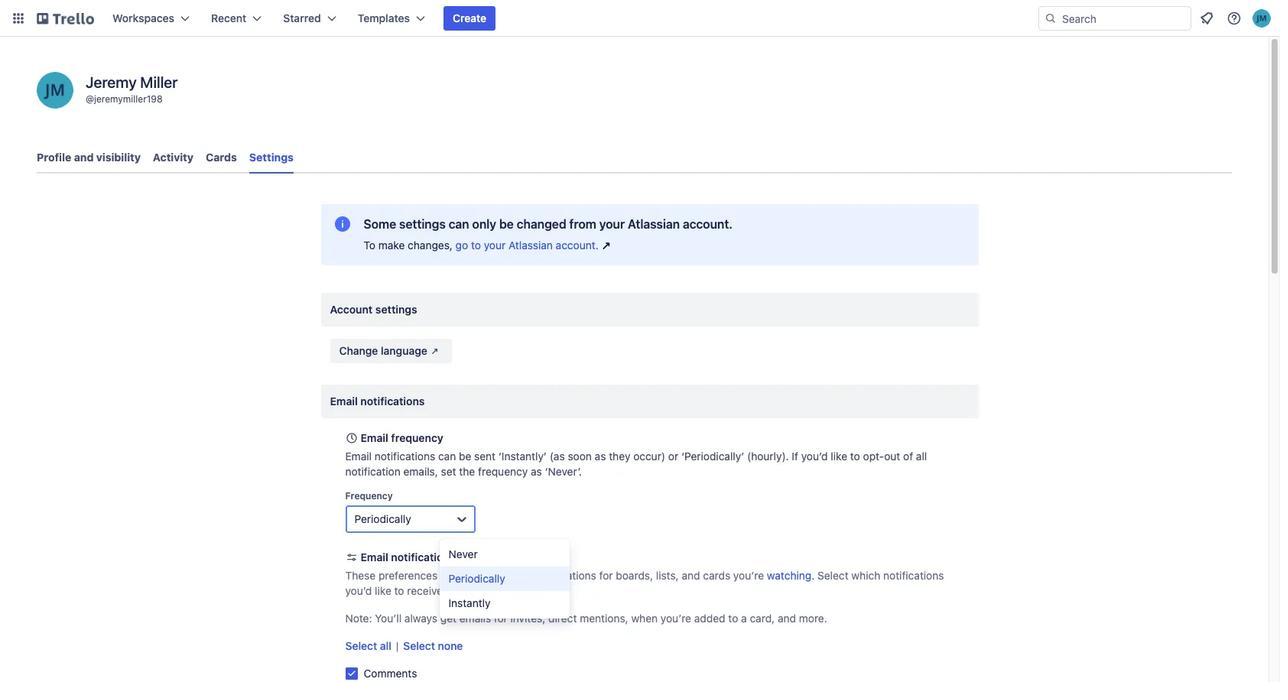 Task type: describe. For each thing, give the bounding box(es) containing it.
select all | select none
[[345, 639, 463, 652]]

more.
[[799, 612, 827, 625]]

some settings can only be changed from your atlassian account.
[[364, 217, 733, 231]]

starred
[[283, 11, 321, 24]]

miller
[[140, 73, 178, 91]]

0 vertical spatial frequency
[[391, 431, 443, 444]]

all inside email notifications can be sent 'instantly' (as soon as they occur) or 'periodically' (hourly). if you'd like to opt-out of all notification emails, set the frequency as 'never'.
[[916, 450, 927, 463]]

to
[[364, 239, 376, 252]]

email notification preferences
[[361, 551, 514, 564]]

change language
[[339, 344, 427, 357]]

'instantly'
[[499, 450, 547, 463]]

lists,
[[656, 569, 679, 582]]

1 vertical spatial periodically
[[449, 572, 505, 585]]

starred button
[[274, 6, 345, 31]]

jeremymiller198
[[94, 93, 163, 105]]

visibility
[[96, 151, 141, 164]]

make
[[378, 239, 405, 252]]

emails
[[460, 612, 491, 625]]

to inside email notifications can be sent 'instantly' (as soon as they occur) or 'periodically' (hourly). if you'd like to opt-out of all notification emails, set the frequency as 'never'.
[[850, 450, 860, 463]]

profile
[[37, 151, 71, 164]]

settings for account
[[375, 303, 417, 316]]

create
[[453, 11, 487, 24]]

create button
[[444, 6, 496, 31]]

receive
[[407, 584, 443, 597]]

recent button
[[202, 6, 271, 31]]

jeremy miller (jeremymiller198) image
[[1253, 9, 1271, 28]]

some
[[364, 217, 396, 231]]

settings link
[[249, 144, 294, 174]]

note: you'll always get emails for invites, direct mentions, when you're added to a card, and more.
[[345, 612, 827, 625]]

soon
[[568, 450, 592, 463]]

instantly
[[449, 597, 491, 610]]

they
[[609, 450, 631, 463]]

these
[[345, 569, 376, 582]]

select all button
[[345, 639, 391, 654]]

frequency
[[345, 490, 393, 502]]

none
[[438, 639, 463, 652]]

email notifications can be sent 'instantly' (as soon as they occur) or 'periodically' (hourly). if you'd like to opt-out of all notification emails, set the frequency as 'never'.
[[345, 450, 927, 478]]

you'll
[[375, 612, 402, 625]]

select inside . select which notifications you'd like to receive via email.
[[818, 569, 849, 582]]

select none button
[[403, 639, 463, 654]]

activity
[[153, 151, 193, 164]]

|
[[396, 639, 399, 652]]

watching link
[[767, 569, 812, 582]]

.
[[812, 569, 815, 582]]

watching
[[767, 569, 812, 582]]

mentions,
[[580, 612, 628, 625]]

recent
[[211, 11, 247, 24]]

via
[[446, 584, 460, 597]]

0 vertical spatial periodically
[[355, 512, 411, 525]]

occur)
[[633, 450, 665, 463]]

email frequency
[[361, 431, 443, 444]]

1 horizontal spatial as
[[595, 450, 606, 463]]

email
[[507, 569, 533, 582]]

. select which notifications you'd like to receive via email.
[[345, 569, 944, 597]]

sm image
[[427, 343, 443, 359]]

0 horizontal spatial for
[[494, 612, 508, 625]]

changed
[[517, 217, 566, 231]]

account settings
[[330, 303, 417, 316]]

set
[[441, 465, 456, 478]]

note:
[[345, 612, 372, 625]]

be inside email notifications can be sent 'instantly' (as soon as they occur) or 'periodically' (hourly). if you'd like to opt-out of all notification emails, set the frequency as 'never'.
[[459, 450, 471, 463]]

go to your atlassian account. link
[[456, 238, 614, 253]]

templates
[[358, 11, 410, 24]]

can for notifications
[[438, 450, 456, 463]]

never
[[449, 548, 478, 561]]

notifications up 'email frequency'
[[361, 395, 425, 408]]

1 horizontal spatial and
[[682, 569, 700, 582]]

emails,
[[403, 465, 438, 478]]

to make changes,
[[364, 239, 456, 252]]

settings
[[249, 151, 294, 164]]

0 horizontal spatial all
[[380, 639, 391, 652]]

1 vertical spatial notification
[[391, 551, 450, 564]]

1 horizontal spatial be
[[499, 217, 514, 231]]

'periodically'
[[681, 450, 744, 463]]



Task type: vqa. For each thing, say whether or not it's contained in the screenshot.
rightmost You'Re
yes



Task type: locate. For each thing, give the bounding box(es) containing it.
notifications up direct
[[536, 569, 596, 582]]

email up frequency
[[345, 450, 372, 463]]

card,
[[750, 612, 775, 625]]

sent
[[474, 450, 496, 463]]

1 horizontal spatial atlassian
[[628, 217, 680, 231]]

you'd down these
[[345, 584, 372, 597]]

1 horizontal spatial frequency
[[478, 465, 528, 478]]

and right the profile
[[74, 151, 94, 164]]

0 notifications image
[[1198, 9, 1216, 28]]

always
[[405, 612, 438, 625]]

1 vertical spatial can
[[438, 450, 456, 463]]

0 vertical spatial all
[[916, 450, 927, 463]]

0 vertical spatial account.
[[683, 217, 733, 231]]

frequency up the emails,
[[391, 431, 443, 444]]

can for settings
[[449, 217, 469, 231]]

only up via
[[441, 569, 461, 582]]

profile and visibility link
[[37, 144, 141, 171]]

you'd inside . select which notifications you'd like to receive via email.
[[345, 584, 372, 597]]

1 vertical spatial settings
[[375, 303, 417, 316]]

0 vertical spatial and
[[74, 151, 94, 164]]

0 vertical spatial only
[[472, 217, 496, 231]]

back to home image
[[37, 6, 94, 31]]

0 horizontal spatial preferences
[[379, 569, 438, 582]]

frequency
[[391, 431, 443, 444], [478, 465, 528, 478]]

all
[[916, 450, 927, 463], [380, 639, 391, 652]]

your right go
[[484, 239, 506, 252]]

email up these
[[361, 551, 388, 564]]

0 vertical spatial your
[[599, 217, 625, 231]]

email notifications
[[330, 395, 425, 408]]

can inside email notifications can be sent 'instantly' (as soon as they occur) or 'periodically' (hourly). if you'd like to opt-out of all notification emails, set the frequency as 'never'.
[[438, 450, 456, 463]]

cards link
[[206, 144, 237, 171]]

periodically down frequency
[[355, 512, 411, 525]]

and right card,
[[778, 612, 796, 625]]

select right .
[[818, 569, 849, 582]]

settings up language
[[375, 303, 417, 316]]

Search field
[[1057, 7, 1191, 30]]

atlassian right from
[[628, 217, 680, 231]]

you're
[[733, 569, 764, 582], [661, 612, 691, 625]]

as down 'instantly'
[[531, 465, 542, 478]]

0 vertical spatial can
[[449, 217, 469, 231]]

2 vertical spatial and
[[778, 612, 796, 625]]

select right |
[[403, 639, 435, 652]]

you'd
[[801, 450, 828, 463], [345, 584, 372, 597]]

like left opt-
[[831, 450, 848, 463]]

when
[[631, 612, 658, 625]]

(hourly).
[[747, 450, 789, 463]]

can up set
[[438, 450, 456, 463]]

0 vertical spatial like
[[831, 450, 848, 463]]

email inside email notifications can be sent 'instantly' (as soon as they occur) or 'periodically' (hourly). if you'd like to opt-out of all notification emails, set the frequency as 'never'.
[[345, 450, 372, 463]]

jeremy
[[86, 73, 137, 91]]

1 vertical spatial your
[[484, 239, 506, 252]]

to left a on the bottom right of page
[[728, 612, 738, 625]]

be
[[499, 217, 514, 231], [459, 450, 471, 463]]

select down note:
[[345, 639, 377, 652]]

all left |
[[380, 639, 391, 652]]

0 horizontal spatial as
[[531, 465, 542, 478]]

change
[[339, 344, 378, 357]]

email down email notifications
[[361, 431, 388, 444]]

changes,
[[408, 239, 453, 252]]

1 horizontal spatial like
[[831, 450, 848, 463]]

preferences
[[452, 551, 514, 564], [379, 569, 438, 582]]

go
[[456, 239, 468, 252]]

2 horizontal spatial select
[[818, 569, 849, 582]]

0 horizontal spatial your
[[484, 239, 506, 252]]

to left email
[[494, 569, 504, 582]]

0 horizontal spatial you'd
[[345, 584, 372, 597]]

0 vertical spatial be
[[499, 217, 514, 231]]

direct
[[548, 612, 577, 625]]

1 vertical spatial atlassian
[[509, 239, 553, 252]]

of
[[903, 450, 913, 463]]

which
[[852, 569, 881, 582]]

boards,
[[616, 569, 653, 582]]

switch to… image
[[11, 11, 26, 26]]

out
[[884, 450, 900, 463]]

preferences up receive
[[379, 569, 438, 582]]

0 vertical spatial as
[[595, 450, 606, 463]]

open information menu image
[[1227, 11, 1242, 26]]

1 vertical spatial only
[[441, 569, 461, 582]]

1 vertical spatial be
[[459, 450, 471, 463]]

settings up changes,
[[399, 217, 446, 231]]

1 horizontal spatial all
[[916, 450, 927, 463]]

can
[[449, 217, 469, 231], [438, 450, 456, 463]]

get
[[440, 612, 457, 625]]

these preferences only apply to email notifications for boards, lists, and cards you're watching
[[345, 569, 812, 582]]

primary element
[[0, 0, 1280, 37]]

for left boards,
[[599, 569, 613, 582]]

(as
[[550, 450, 565, 463]]

comments
[[364, 667, 417, 680]]

atlassian
[[628, 217, 680, 231], [509, 239, 553, 252]]

to
[[471, 239, 481, 252], [850, 450, 860, 463], [494, 569, 504, 582], [394, 584, 404, 597], [728, 612, 738, 625]]

frequency inside email notifications can be sent 'instantly' (as soon as they occur) or 'periodically' (hourly). if you'd like to opt-out of all notification emails, set the frequency as 'never'.
[[478, 465, 528, 478]]

notification up receive
[[391, 551, 450, 564]]

0 horizontal spatial like
[[375, 584, 391, 597]]

search image
[[1045, 12, 1057, 24]]

you're right the when
[[661, 612, 691, 625]]

0 horizontal spatial select
[[345, 639, 377, 652]]

workspaces
[[112, 11, 174, 24]]

email for email notification preferences
[[361, 551, 388, 564]]

0 vertical spatial you're
[[733, 569, 764, 582]]

to right go
[[471, 239, 481, 252]]

1 horizontal spatial account.
[[683, 217, 733, 231]]

cards
[[206, 151, 237, 164]]

jeremy miller @ jeremymiller198
[[86, 73, 178, 105]]

a
[[741, 612, 747, 625]]

atlassian down the changed
[[509, 239, 553, 252]]

apply
[[464, 569, 491, 582]]

to left opt-
[[850, 450, 860, 463]]

notifications down 'email frequency'
[[375, 450, 435, 463]]

1 vertical spatial as
[[531, 465, 542, 478]]

email down change
[[330, 395, 358, 408]]

be up go to your atlassian account. on the top of the page
[[499, 217, 514, 231]]

language
[[381, 344, 427, 357]]

only up go to your atlassian account. on the top of the page
[[472, 217, 496, 231]]

1 vertical spatial for
[[494, 612, 508, 625]]

1 vertical spatial account.
[[556, 239, 599, 252]]

and right the lists,
[[682, 569, 700, 582]]

settings for some
[[399, 217, 446, 231]]

notification inside email notifications can be sent 'instantly' (as soon as they occur) or 'periodically' (hourly). if you'd like to opt-out of all notification emails, set the frequency as 'never'.
[[345, 465, 401, 478]]

0 vertical spatial atlassian
[[628, 217, 680, 231]]

notifications inside email notifications can be sent 'instantly' (as soon as they occur) or 'periodically' (hourly). if you'd like to opt-out of all notification emails, set the frequency as 'never'.
[[375, 450, 435, 463]]

you'd right if
[[801, 450, 828, 463]]

1 vertical spatial like
[[375, 584, 391, 597]]

settings
[[399, 217, 446, 231], [375, 303, 417, 316]]

workspaces button
[[103, 6, 199, 31]]

to inside . select which notifications you'd like to receive via email.
[[394, 584, 404, 597]]

1 vertical spatial preferences
[[379, 569, 438, 582]]

0 horizontal spatial only
[[441, 569, 461, 582]]

to left receive
[[394, 584, 404, 597]]

as left they
[[595, 450, 606, 463]]

jeremy miller (jeremymiller198) image
[[37, 72, 73, 109]]

activity link
[[153, 144, 193, 171]]

email.
[[463, 584, 492, 597]]

for right emails
[[494, 612, 508, 625]]

go to your atlassian account.
[[456, 239, 599, 252]]

for
[[599, 569, 613, 582], [494, 612, 508, 625]]

periodically up instantly
[[449, 572, 505, 585]]

0 vertical spatial notification
[[345, 465, 401, 478]]

0 vertical spatial preferences
[[452, 551, 514, 564]]

0 horizontal spatial be
[[459, 450, 471, 463]]

email for email notifications
[[330, 395, 358, 408]]

1 horizontal spatial you're
[[733, 569, 764, 582]]

notifications right which
[[883, 569, 944, 582]]

account.
[[683, 217, 733, 231], [556, 239, 599, 252]]

1 vertical spatial you're
[[661, 612, 691, 625]]

your
[[599, 217, 625, 231], [484, 239, 506, 252]]

notification up frequency
[[345, 465, 401, 478]]

invites,
[[511, 612, 546, 625]]

account
[[330, 303, 373, 316]]

1 horizontal spatial only
[[472, 217, 496, 231]]

can up go
[[449, 217, 469, 231]]

1 vertical spatial and
[[682, 569, 700, 582]]

1 horizontal spatial preferences
[[452, 551, 514, 564]]

2 horizontal spatial and
[[778, 612, 796, 625]]

your right from
[[599, 217, 625, 231]]

email for email notifications can be sent 'instantly' (as soon as they occur) or 'periodically' (hourly). if you'd like to opt-out of all notification emails, set the frequency as 'never'.
[[345, 450, 372, 463]]

1 horizontal spatial your
[[599, 217, 625, 231]]

0 horizontal spatial atlassian
[[509, 239, 553, 252]]

you'd inside email notifications can be sent 'instantly' (as soon as they occur) or 'periodically' (hourly). if you'd like to opt-out of all notification emails, set the frequency as 'never'.
[[801, 450, 828, 463]]

and
[[74, 151, 94, 164], [682, 569, 700, 582], [778, 612, 796, 625]]

0 vertical spatial you'd
[[801, 450, 828, 463]]

notifications
[[361, 395, 425, 408], [375, 450, 435, 463], [536, 569, 596, 582], [883, 569, 944, 582]]

email
[[330, 395, 358, 408], [361, 431, 388, 444], [345, 450, 372, 463], [361, 551, 388, 564]]

0 horizontal spatial account.
[[556, 239, 599, 252]]

1 vertical spatial frequency
[[478, 465, 528, 478]]

'never'.
[[545, 465, 582, 478]]

1 vertical spatial you'd
[[345, 584, 372, 597]]

profile and visibility
[[37, 151, 141, 164]]

select
[[818, 569, 849, 582], [345, 639, 377, 652], [403, 639, 435, 652]]

0 horizontal spatial frequency
[[391, 431, 443, 444]]

from
[[569, 217, 596, 231]]

be up the
[[459, 450, 471, 463]]

the
[[459, 465, 475, 478]]

like inside email notifications can be sent 'instantly' (as soon as they occur) or 'periodically' (hourly). if you'd like to opt-out of all notification emails, set the frequency as 'never'.
[[831, 450, 848, 463]]

as
[[595, 450, 606, 463], [531, 465, 542, 478]]

0 vertical spatial for
[[599, 569, 613, 582]]

0 vertical spatial settings
[[399, 217, 446, 231]]

cards
[[703, 569, 731, 582]]

0 horizontal spatial periodically
[[355, 512, 411, 525]]

like down these
[[375, 584, 391, 597]]

you're right cards
[[733, 569, 764, 582]]

added
[[694, 612, 726, 625]]

frequency down 'sent'
[[478, 465, 528, 478]]

like
[[831, 450, 848, 463], [375, 584, 391, 597]]

notifications inside . select which notifications you'd like to receive via email.
[[883, 569, 944, 582]]

1 horizontal spatial for
[[599, 569, 613, 582]]

@
[[86, 93, 94, 105]]

0 horizontal spatial you're
[[661, 612, 691, 625]]

1 horizontal spatial select
[[403, 639, 435, 652]]

if
[[792, 450, 798, 463]]

like inside . select which notifications you'd like to receive via email.
[[375, 584, 391, 597]]

email for email frequency
[[361, 431, 388, 444]]

templates button
[[349, 6, 434, 31]]

all right of
[[916, 450, 927, 463]]

or
[[668, 450, 679, 463]]

1 horizontal spatial periodically
[[449, 572, 505, 585]]

1 horizontal spatial you'd
[[801, 450, 828, 463]]

opt-
[[863, 450, 884, 463]]

1 vertical spatial all
[[380, 639, 391, 652]]

change language link
[[330, 339, 452, 363]]

notification
[[345, 465, 401, 478], [391, 551, 450, 564]]

0 horizontal spatial and
[[74, 151, 94, 164]]

preferences up apply
[[452, 551, 514, 564]]



